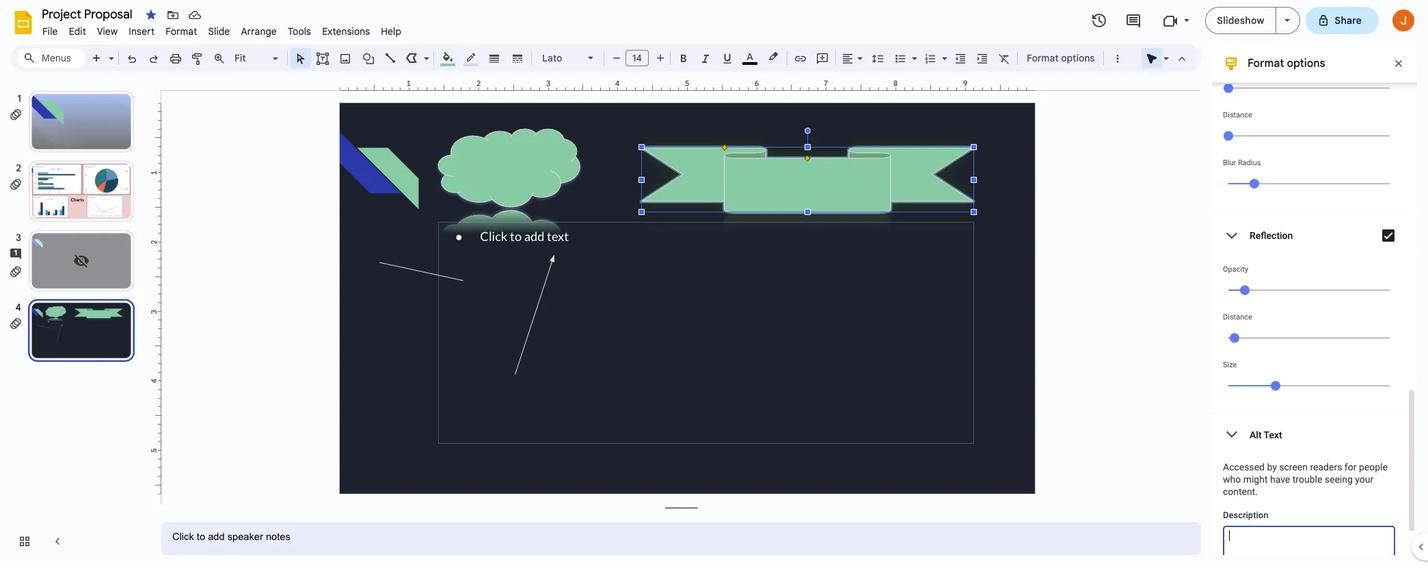 Task type: describe. For each thing, give the bounding box(es) containing it.
size
[[1223, 361, 1237, 370]]

select line image
[[421, 49, 429, 54]]

slideshow button
[[1206, 7, 1276, 34]]

have
[[1271, 475, 1291, 486]]

format options inside button
[[1027, 52, 1095, 64]]

options inside section
[[1287, 57, 1326, 70]]

main toolbar
[[85, 0, 1129, 531]]

blur
[[1223, 159, 1237, 168]]

slide menu item
[[203, 23, 236, 40]]

Toggle reflection checkbox
[[1375, 222, 1403, 250]]

shape image
[[361, 49, 376, 68]]

angle slider
[[1223, 72, 1396, 103]]

tools
[[288, 25, 311, 38]]

format options inside section
[[1248, 57, 1326, 70]]

for
[[1345, 462, 1357, 473]]

blur radius slider
[[1223, 168, 1396, 199]]

accessed
[[1223, 462, 1265, 473]]

insert
[[129, 25, 155, 38]]

new slide with layout image
[[105, 49, 114, 54]]

border dash list. line dash: solid selected. option
[[510, 49, 526, 68]]

angle image
[[1224, 83, 1234, 93]]

content.
[[1223, 487, 1258, 498]]

arrange menu item
[[236, 23, 282, 40]]

extensions menu item
[[317, 23, 376, 40]]

lato
[[542, 52, 562, 64]]

view
[[97, 25, 118, 38]]

size image
[[1271, 382, 1281, 391]]

fill color: light 2 #82c7a5, close to light cyan 1 image
[[440, 49, 456, 66]]

options inside button
[[1062, 52, 1095, 64]]

seeing
[[1325, 475, 1353, 486]]

live pointer settings image
[[1161, 49, 1169, 54]]

accessed by screen readers for people who might have trouble seeing your content.
[[1223, 462, 1388, 498]]

screen
[[1280, 462, 1308, 473]]

size slider
[[1223, 370, 1396, 401]]

reflection
[[1250, 230, 1293, 241]]

trouble
[[1293, 475, 1323, 486]]

presentation options image
[[1285, 19, 1290, 22]]

menu bar inside menu bar banner
[[37, 18, 407, 40]]

arrange
[[241, 25, 277, 38]]

Font size text field
[[626, 50, 648, 66]]

edit
[[69, 25, 86, 38]]

format inside menu item
[[166, 25, 197, 38]]

insert menu item
[[123, 23, 160, 40]]

Zoom field
[[230, 49, 284, 68]]

format options button
[[1021, 48, 1101, 68]]

slide
[[208, 25, 230, 38]]

font list. lato selected. option
[[542, 49, 580, 68]]



Task type: vqa. For each thing, say whether or not it's contained in the screenshot.
Watermark
no



Task type: locate. For each thing, give the bounding box(es) containing it.
0 horizontal spatial format options
[[1027, 52, 1095, 64]]

opacity slider
[[1223, 274, 1396, 306]]

0 vertical spatial distance slider
[[1223, 120, 1396, 151]]

tools menu item
[[282, 23, 317, 40]]

who
[[1223, 475, 1241, 486]]

edit menu item
[[63, 23, 92, 40]]

1 distance slider from the top
[[1223, 120, 1396, 151]]

opacity
[[1223, 265, 1249, 274]]

menu bar banner
[[0, 0, 1429, 567]]

highlight color image
[[766, 49, 781, 65]]

menu bar containing file
[[37, 18, 407, 40]]

Description text field
[[1223, 527, 1396, 567]]

distance slider up blur radius slider
[[1223, 120, 1396, 151]]

by
[[1268, 462, 1277, 473]]

2 horizontal spatial format
[[1248, 57, 1285, 70]]

Font size field
[[626, 50, 654, 70]]

format options application
[[0, 0, 1429, 567]]

your
[[1356, 475, 1374, 486]]

alt
[[1250, 430, 1262, 441]]

share
[[1335, 14, 1362, 27]]

alt text
[[1250, 430, 1283, 441]]

people
[[1359, 462, 1388, 473]]

border weight list. 1px selected. option
[[487, 49, 502, 68]]

text
[[1264, 430, 1283, 441]]

distance for blur radius
[[1223, 111, 1253, 120]]

distance image
[[1230, 334, 1240, 343]]

might
[[1244, 475, 1268, 486]]

distance slider
[[1223, 120, 1396, 151], [1223, 322, 1396, 354]]

insert image image
[[337, 49, 353, 68]]

help
[[381, 25, 402, 38]]

2 distance slider from the top
[[1223, 322, 1396, 354]]

options
[[1062, 52, 1095, 64], [1287, 57, 1326, 70]]

distance slider down opacity slider
[[1223, 322, 1396, 354]]

distance slider for size
[[1223, 322, 1396, 354]]

1 vertical spatial distance slider
[[1223, 322, 1396, 354]]

file menu item
[[37, 23, 63, 40]]

readers
[[1311, 462, 1343, 473]]

distance up distance icon at the bottom of page
[[1223, 313, 1253, 322]]

0 horizontal spatial format
[[166, 25, 197, 38]]

1 vertical spatial distance
[[1223, 313, 1253, 322]]

1 horizontal spatial format
[[1027, 52, 1059, 64]]

distance for size
[[1223, 313, 1253, 322]]

help menu item
[[376, 23, 407, 40]]

format inside button
[[1027, 52, 1059, 64]]

share button
[[1306, 7, 1379, 34]]

2 distance from the top
[[1223, 313, 1253, 322]]

0 vertical spatial distance
[[1223, 111, 1253, 120]]

file
[[42, 25, 58, 38]]

alt text tab
[[1213, 415, 1407, 455]]

opacity image
[[1241, 286, 1250, 295]]

menu bar
[[37, 18, 407, 40]]

mode and view toolbar
[[1141, 44, 1193, 72]]

distance up distance image
[[1223, 111, 1253, 120]]

Zoom text field
[[233, 49, 271, 68]]

1 distance from the top
[[1223, 111, 1253, 120]]

Menus field
[[17, 49, 85, 68]]

Rename text field
[[37, 5, 140, 22]]

navigation inside format options application
[[0, 77, 150, 567]]

format options section
[[1213, 0, 1418, 567]]

distance image
[[1224, 131, 1234, 141]]

distance slider for blur radius
[[1223, 120, 1396, 151]]

border color: dark 2 light gray 1 image
[[463, 49, 479, 66]]

reflection tab
[[1213, 213, 1407, 259]]

format inside section
[[1248, 57, 1285, 70]]

format
[[166, 25, 197, 38], [1027, 52, 1059, 64], [1248, 57, 1285, 70]]

radius
[[1239, 159, 1261, 168]]

1 horizontal spatial format options
[[1248, 57, 1326, 70]]

line & paragraph spacing image
[[870, 49, 886, 68]]

format options
[[1027, 52, 1095, 64], [1248, 57, 1326, 70]]

distance
[[1223, 111, 1253, 120], [1223, 313, 1253, 322]]

blur radius
[[1223, 159, 1261, 168]]

navigation
[[0, 77, 150, 567]]

view menu item
[[92, 23, 123, 40]]

Star checkbox
[[142, 5, 161, 25]]

text color image
[[743, 49, 758, 65]]

1 horizontal spatial options
[[1287, 57, 1326, 70]]

extensions
[[322, 25, 370, 38]]

slideshow
[[1218, 14, 1265, 27]]

0 horizontal spatial options
[[1062, 52, 1095, 64]]

description
[[1223, 511, 1269, 521]]

format menu item
[[160, 23, 203, 40]]

blur radius image
[[1250, 179, 1260, 189]]



